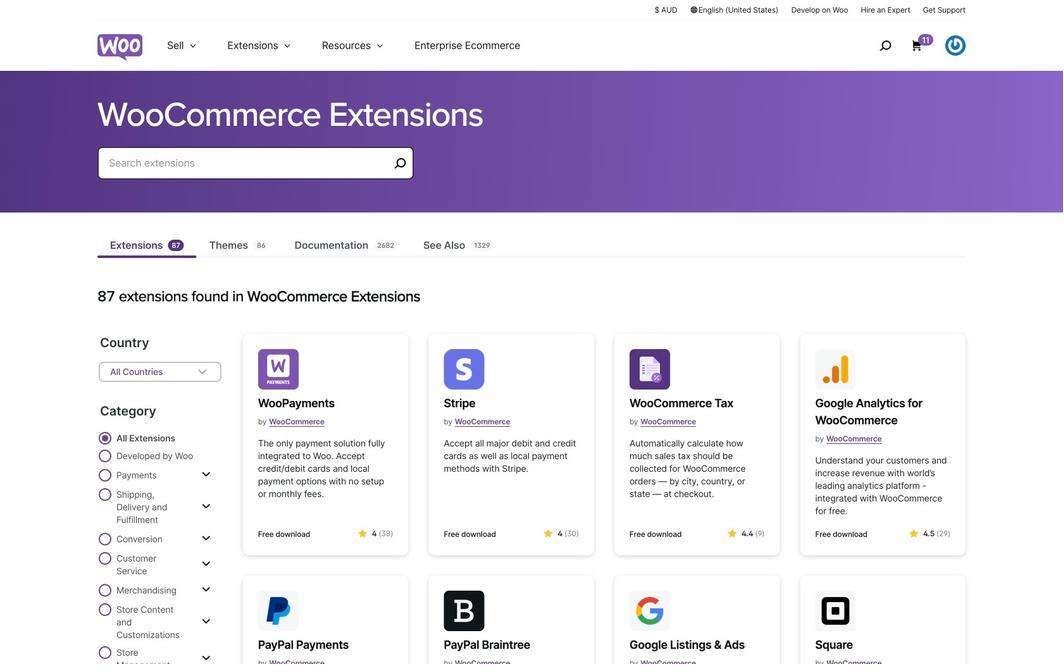Task type: locate. For each thing, give the bounding box(es) containing it.
2 vertical spatial show subcategories image
[[202, 654, 210, 664]]

3 show subcategories image from the top
[[202, 654, 210, 664]]

Filter countries field
[[99, 362, 221, 382]]

1 vertical spatial show subcategories image
[[202, 585, 210, 595]]

None search field
[[97, 147, 414, 195]]

Search extensions search field
[[109, 154, 390, 172]]

show subcategories image
[[202, 470, 210, 480], [202, 585, 210, 595], [202, 654, 210, 664]]

0 vertical spatial show subcategories image
[[202, 470, 210, 480]]

2 show subcategories image from the top
[[202, 534, 210, 544]]

open account menu image
[[946, 35, 966, 56]]

1 show subcategories image from the top
[[202, 502, 210, 512]]

show subcategories image
[[202, 502, 210, 512], [202, 534, 210, 544], [202, 559, 210, 570], [202, 617, 210, 627]]

3 show subcategories image from the top
[[202, 559, 210, 570]]



Task type: describe. For each thing, give the bounding box(es) containing it.
angle down image
[[195, 365, 210, 380]]

service navigation menu element
[[853, 25, 966, 66]]

search image
[[875, 35, 896, 56]]

2 show subcategories image from the top
[[202, 585, 210, 595]]

4 show subcategories image from the top
[[202, 617, 210, 627]]

1 show subcategories image from the top
[[202, 470, 210, 480]]



Task type: vqa. For each thing, say whether or not it's contained in the screenshot.
checkbox
no



